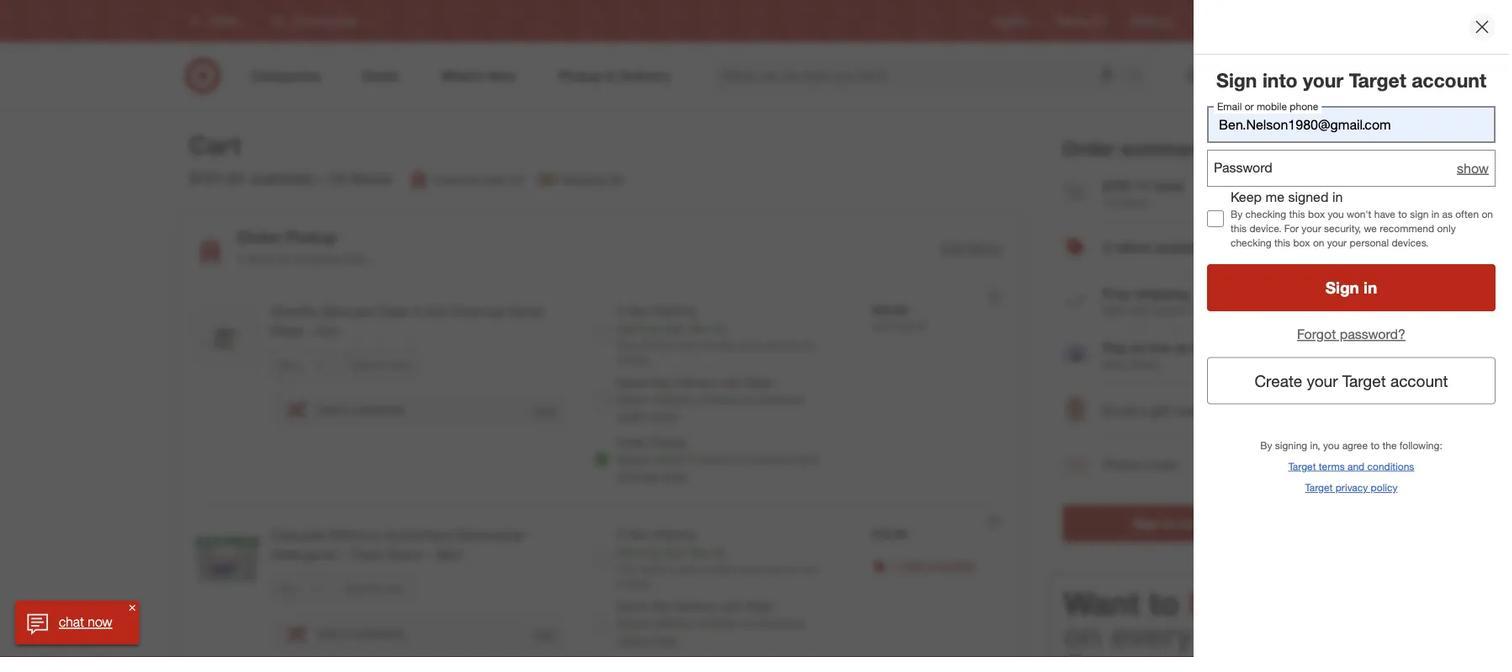 Task type: describe. For each thing, give the bounding box(es) containing it.
chat now button
[[15, 601, 139, 645]]

have
[[1375, 207, 1396, 220]]

delivery for cascade platinum actionpacs dishwasher detergents - fresh scent - 36ct
[[674, 599, 717, 613]]

won't
[[1347, 207, 1372, 220]]

sign in to check out
[[1133, 516, 1260, 532]]

1 vertical spatial you
[[1324, 439, 1340, 452]]

target for privacy
[[1306, 481, 1333, 494]]

promo code
[[1103, 457, 1177, 473]]

1 horizontal spatial items
[[350, 169, 392, 188]]

1 horizontal spatial -
[[341, 547, 347, 563]]

$50.00
[[872, 303, 908, 318]]

east inside list
[[484, 172, 508, 187]]

chat now dialog
[[15, 601, 139, 645]]

2-day shipping get it by sat, nov 25 this delivery date includes extra time for the holiday. for glowrx skincare clear it out charcoal facial mask - 2oz
[[617, 303, 817, 366]]

add a substitute for mask
[[318, 402, 404, 417]]

promo
[[1103, 457, 1143, 473]]

1 vertical spatial this
[[1231, 222, 1247, 234]]

(9)
[[611, 172, 624, 187]]

search
[[1119, 69, 1160, 85]]

add button for cascade platinum actionpacs dishwasher detergents - fresh scent - 36ct
[[533, 626, 557, 642]]

1
[[893, 558, 899, 573]]

it
[[413, 304, 421, 320]]

registry link
[[993, 14, 1031, 28]]

affirm image
[[1065, 346, 1088, 362]]

target right 14 link
[[1350, 68, 1407, 92]]

✕ button
[[126, 601, 139, 614]]

none text field inside sign into your target account "dialog"
[[1208, 106, 1496, 143]]

same day delivery with shipt select delivery window at checkout learn more for cascade platinum actionpacs dishwasher detergents - fresh scent - 36ct
[[617, 599, 804, 647]]

2 vertical spatial this
[[1275, 236, 1291, 249]]

charlotte east (4)
[[432, 172, 524, 187]]

time for cascade platinum actionpacs dishwasher detergents - fresh scent - 36ct
[[765, 563, 785, 576]]

to right the agree
[[1371, 439, 1380, 452]]

circle
[[1230, 15, 1256, 27]]

sign into your target account dialog
[[1194, 0, 1510, 657]]

order for order pickup 4 items at charlotte east
[[237, 228, 281, 247]]

save for later for platinum
[[345, 582, 405, 595]]

keep me signed in by checking this box you won't have to sign in as often on this device. for your security, we recommend only checking this box on your personal devices.
[[1231, 189, 1494, 249]]

with for glowrx skincare clear it out charcoal facial mask - 2oz
[[720, 375, 742, 389]]

nov for glowrx skincare clear it out charcoal facial mask - 2oz
[[689, 322, 710, 336]]

order for order summary
[[1063, 136, 1116, 160]]

1 vertical spatial on
[[1314, 236, 1325, 249]]

available for 1 offer available
[[930, 558, 975, 573]]

this for cascade platinum actionpacs dishwasher detergents - fresh scent - 36ct
[[617, 563, 636, 576]]

registry
[[993, 15, 1031, 27]]

out
[[425, 304, 447, 320]]

includes for glowrx skincare clear it out charcoal facial mask - 2oz
[[700, 339, 737, 352]]

redcard
[[1132, 15, 1172, 27]]

shipt for glowrx skincare clear it out charcoal facial mask - 2oz
[[745, 375, 773, 389]]

25 for glowrx skincare clear it out charcoal facial mask - 2oz
[[713, 322, 726, 336]]

with for cascade platinum actionpacs dishwasher detergents - fresh scent - 36ct
[[720, 599, 742, 613]]

day for glowrx skincare clear it out charcoal facial mask - 2oz
[[651, 375, 671, 389]]

east inside order pickup 4 items at charlotte east
[[344, 252, 368, 266]]

offers
[[1115, 239, 1151, 256]]

glowrx skincare clear it out charcoal facial mask - 2oz link
[[271, 302, 567, 341]]

learn more button for cascade platinum actionpacs dishwasher detergents - fresh scent - 36ct
[[617, 631, 677, 648]]

into
[[1263, 68, 1298, 92]]

$25.00
[[897, 320, 928, 333]]

your inside button
[[1307, 371, 1339, 391]]

4
[[237, 252, 244, 266]]

target terms and conditions
[[1289, 460, 1415, 473]]

redcard link
[[1132, 14, 1172, 28]]

2- for cascade platinum actionpacs dishwasher detergents - fresh scent - 36ct
[[617, 527, 628, 542]]

forgot password?
[[1298, 326, 1406, 342]]

account inside button
[[1391, 371, 1449, 391]]

time for glowrx skincare clear it out charcoal facial mask - 2oz
[[765, 339, 785, 352]]

in left check
[[1165, 516, 1177, 532]]

0 vertical spatial this
[[1290, 207, 1306, 220]]

forgot password? link
[[1298, 326, 1406, 342]]

(4)
[[511, 172, 524, 187]]

a for glowrx skincare clear it out charcoal facial mask - 2oz
[[343, 402, 349, 417]]

0 vertical spatial box
[[1309, 207, 1326, 220]]

to inside the keep me signed in by checking this box you won't have to sign in as often on this device. for your security, we recommend only checking this box on your personal devices.
[[1399, 207, 1408, 220]]

me
[[1266, 189, 1285, 205]]

target for terms
[[1289, 460, 1317, 473]]

weekly
[[1057, 15, 1090, 27]]

show button
[[1458, 158, 1490, 178]]

0 vertical spatial checking
[[1246, 207, 1287, 220]]

later for clear
[[391, 358, 411, 371]]

same for glowrx skincare clear it out charcoal facial mask - 2oz
[[617, 375, 648, 389]]

it for glowrx skincare clear it out charcoal facial mask - 2oz
[[640, 322, 646, 336]]

2 offers available button
[[1063, 221, 1331, 275]]

more for glowrx skincare clear it out charcoal facial mask - 2oz
[[650, 408, 677, 423]]

glowrx skincare clear it out charcoal facial mask - 2oz
[[271, 304, 543, 339]]

shipt for cascade platinum actionpacs dishwasher detergents - fresh scent - 36ct
[[745, 599, 773, 613]]

target circle
[[1199, 15, 1256, 27]]

get for glowrx skincare clear it out charcoal facial mask - 2oz
[[617, 322, 636, 336]]

substitute for 2oz
[[352, 402, 404, 417]]

every
[[1111, 615, 1194, 655]]

in,
[[1311, 439, 1321, 452]]

change store button
[[617, 468, 688, 485]]

check
[[1197, 516, 1236, 532]]

0 vertical spatial charlotte
[[432, 172, 481, 187]]

store
[[662, 469, 688, 484]]

save for later for skincare
[[351, 358, 411, 371]]

✕
[[129, 602, 136, 613]]

add button for glowrx skincare clear it out charcoal facial mask - 2oz
[[533, 402, 557, 418]]

25 for cascade platinum actionpacs dishwasher detergents - fresh scent - 36ct
[[713, 546, 726, 560]]

email a gift message
[[1103, 402, 1229, 419]]

for
[[1285, 222, 1299, 234]]

recommend
[[1380, 222, 1435, 234]]

cascade platinum actionpacs dishwasher detergents - fresh scent - 36ct
[[271, 527, 526, 563]]

summary
[[1121, 136, 1207, 160]]

dishwasher
[[456, 527, 526, 544]]

privacy
[[1336, 481, 1369, 494]]

holiday. for cascade platinum actionpacs dishwasher detergents - fresh scent - 36ct
[[617, 577, 651, 590]]

target terms and conditions link
[[1289, 459, 1415, 474]]

in down 'personal'
[[1364, 278, 1378, 297]]

east inside order pickup ready within 2 hours at charlotte east change store
[[796, 452, 819, 467]]

in right signed
[[1333, 189, 1343, 205]]

14 link
[[1290, 57, 1327, 94]]

holiday. for glowrx skincare clear it out charcoal facial mask - 2oz
[[617, 354, 651, 366]]

the for cascade platinum actionpacs dishwasher detergents - fresh scent - 36ct
[[803, 563, 817, 576]]

36ct
[[435, 547, 462, 563]]

often
[[1456, 207, 1480, 220]]

$74/mo.
[[1194, 340, 1244, 356]]

sign in button
[[1208, 264, 1496, 311]]

by inside the keep me signed in by checking this box you won't have to sign in as often on this device. for your security, we recommend only checking this box on your personal devices.
[[1231, 207, 1243, 220]]

platinum
[[328, 527, 381, 544]]

(exclusions
[[1194, 303, 1252, 317]]

signing
[[1276, 439, 1308, 452]]

as inside the keep me signed in by checking this box you won't have to sign in as often on this device. for your security, we recommend only checking this box on your personal devices.
[[1443, 207, 1453, 220]]

0 vertical spatial on
[[1482, 207, 1494, 220]]

at inside order pickup 4 items at charlotte east
[[279, 252, 289, 266]]

5%
[[1271, 583, 1320, 623]]

day for glowrx skincare clear it out charcoal facial mask - 2oz
[[628, 303, 647, 318]]

terms
[[1319, 460, 1345, 473]]

skincare
[[322, 304, 374, 320]]

save for later button for platinum
[[338, 575, 413, 602]]

want
[[1064, 583, 1140, 623]]

delivery for glowrx skincare clear it out charcoal facial mask - 2oz
[[674, 375, 717, 389]]

Store pickup radio
[[594, 451, 610, 468]]

signed
[[1289, 189, 1329, 205]]

code
[[1147, 457, 1177, 473]]

subtotal
[[251, 169, 313, 188]]

create
[[1255, 371, 1303, 391]]

by signing in, you agree to the following:
[[1261, 439, 1443, 452]]

show
[[1458, 160, 1490, 176]]

substitute for 36ct
[[352, 626, 404, 641]]

- for skincare
[[307, 323, 313, 339]]

0 horizontal spatial as
[[1130, 340, 1145, 356]]

pay as low as $74/mo. with affirm
[[1103, 340, 1244, 372]]

create your target account button
[[1208, 357, 1496, 404]]

pickup for order pickup ready within 2 hours at charlotte east change store
[[651, 435, 686, 450]]

create your target account
[[1255, 371, 1449, 391]]

sign for sign in
[[1326, 278, 1360, 297]]

free shipping with $35 orders* (exclusions apply)
[[1103, 285, 1287, 317]]

2oz
[[316, 323, 338, 339]]

security,
[[1325, 222, 1362, 234]]

to inside button
[[1180, 516, 1193, 532]]

within
[[654, 452, 685, 467]]

weekly ad
[[1057, 15, 1105, 27]]

items inside order pickup 4 items at charlotte east
[[247, 252, 276, 266]]

shipping inside free shipping with $35 orders* (exclusions apply)
[[1135, 285, 1190, 301]]

target privacy policy
[[1306, 481, 1398, 494]]

in right "sign"
[[1432, 207, 1440, 220]]

more for cascade platinum actionpacs dishwasher detergents - fresh scent - 36ct
[[650, 632, 677, 647]]



Task type: vqa. For each thing, say whether or not it's contained in the screenshot.
GlowRx Skincare Clear It Out Charcoal Facial Mask - 2oz's INCLUDES
yes



Task type: locate. For each thing, give the bounding box(es) containing it.
delivery
[[674, 375, 717, 389], [674, 599, 717, 613]]

0 vertical spatial account
[[1412, 68, 1487, 92]]

1 date from the top
[[677, 339, 697, 352]]

facial
[[508, 304, 543, 320]]

cascade platinum actionpacs dishwasher detergents - fresh scent - 36ct image
[[194, 526, 261, 593]]

by left signing
[[1261, 439, 1273, 452]]

1 substitute from the top
[[352, 402, 404, 417]]

0 vertical spatial add a substitute
[[318, 402, 404, 417]]

14 right 'into'
[[1311, 59, 1320, 70]]

this
[[1290, 207, 1306, 220], [1231, 222, 1247, 234], [1275, 236, 1291, 249]]

1 with from the top
[[1103, 303, 1127, 317]]

affirm
[[1130, 357, 1161, 372]]

2 this from the top
[[617, 563, 636, 576]]

change
[[617, 469, 658, 484]]

nov for cascade platinum actionpacs dishwasher detergents - fresh scent - 36ct
[[689, 546, 710, 560]]

0 vertical spatial delivery
[[674, 375, 717, 389]]

2 learn more button from the top
[[617, 631, 677, 648]]

0 vertical spatial day
[[651, 375, 671, 389]]

2 cart item ready to fulfill group from the top
[[180, 506, 1022, 657]]

1 vertical spatial box
[[1294, 236, 1311, 249]]

0 horizontal spatial charlotte
[[293, 252, 341, 266]]

0 vertical spatial later
[[391, 358, 411, 371]]

substitute
[[352, 402, 404, 417], [352, 626, 404, 641]]

1 day from the top
[[651, 375, 671, 389]]

$35
[[1130, 303, 1149, 317]]

day
[[651, 375, 671, 389], [651, 599, 671, 613]]

1 vertical spatial shipt
[[745, 599, 773, 613]]

learn more button for glowrx skincare clear it out charcoal facial mask - 2oz
[[617, 408, 677, 424]]

2 inside order pickup ready within 2 hours at charlotte east change store
[[688, 452, 695, 467]]

0 vertical spatial you
[[1328, 207, 1345, 220]]

0 vertical spatial learn
[[617, 408, 647, 423]]

cart
[[189, 130, 241, 159]]

east
[[484, 172, 508, 187], [344, 252, 368, 266], [796, 452, 819, 467]]

your right for
[[1302, 222, 1322, 234]]

1 vertical spatial by
[[1261, 439, 1273, 452]]

with down pay
[[1103, 357, 1127, 372]]

0 horizontal spatial east
[[344, 252, 368, 266]]

1 vertical spatial includes
[[700, 563, 737, 576]]

2 nov from the top
[[689, 546, 710, 560]]

0 horizontal spatial -
[[307, 323, 313, 339]]

window for cascade platinum actionpacs dishwasher detergents - fresh scent - 36ct
[[698, 615, 739, 630]]

2 learn from the top
[[617, 632, 647, 647]]

later for actionpacs
[[385, 582, 405, 595]]

1 vertical spatial time
[[765, 563, 785, 576]]

on left the every
[[1064, 615, 1102, 655]]

1 learn more button from the top
[[617, 408, 677, 424]]

2 select from the top
[[617, 615, 650, 630]]

to
[[1399, 207, 1408, 220], [1371, 439, 1380, 452], [1180, 516, 1193, 532], [1149, 583, 1180, 623]]

box down for
[[1294, 236, 1311, 249]]

- inside glowrx skincare clear it out charcoal facial mask - 2oz
[[307, 323, 313, 339]]

1 select from the top
[[617, 392, 650, 406]]

scent
[[388, 547, 423, 563]]

2 checkout from the top
[[755, 615, 804, 630]]

this for glowrx skincare clear it out charcoal facial mask - 2oz
[[617, 339, 636, 352]]

None radio
[[594, 392, 610, 409]]

actionpacs
[[384, 527, 452, 544]]

2 same day delivery with shipt select delivery window at checkout learn more from the top
[[617, 599, 804, 647]]

1 25 from the top
[[713, 322, 726, 336]]

0 vertical spatial day
[[628, 303, 647, 318]]

1 nov from the top
[[689, 322, 710, 336]]

0 vertical spatial 14
[[1311, 59, 1320, 70]]

2- for glowrx skincare clear it out charcoal facial mask - 2oz
[[617, 303, 628, 318]]

pickup inside order pickup ready within 2 hours at charlotte east change store
[[651, 435, 686, 450]]

to left check
[[1180, 516, 1193, 532]]

target circle link
[[1199, 14, 1256, 28]]

1 vertical spatial this
[[617, 563, 636, 576]]

1 2-day shipping get it by sat, nov 25 this delivery date includes extra time for the holiday. from the top
[[617, 303, 817, 366]]

for
[[788, 339, 800, 352], [376, 358, 388, 371], [788, 563, 800, 576], [370, 582, 382, 595]]

checkout for glowrx skincare clear it out charcoal facial mask - 2oz
[[755, 392, 804, 406]]

1 horizontal spatial pickup
[[651, 435, 686, 450]]

1 vertical spatial date
[[677, 563, 697, 576]]

2 sat, from the top
[[665, 546, 686, 560]]

0 vertical spatial shipt
[[745, 375, 773, 389]]

2 day from the top
[[651, 599, 671, 613]]

following:
[[1400, 439, 1443, 452]]

1 horizontal spatial on
[[1314, 236, 1325, 249]]

you inside the keep me signed in by checking this box you won't have to sign in as often on this device. for your security, we recommend only checking this box on your personal devices.
[[1328, 207, 1345, 220]]

want to save 5% on every
[[1064, 583, 1320, 655]]

later down scent
[[385, 582, 405, 595]]

save down the skincare in the top of the page
[[351, 358, 373, 371]]

includes for cascade platinum actionpacs dishwasher detergents - fresh scent - 36ct
[[700, 563, 737, 576]]

sign left 'into'
[[1217, 68, 1258, 92]]

None password field
[[1208, 150, 1496, 187]]

account
[[1412, 68, 1487, 92], [1391, 371, 1449, 391]]

- left 36ct
[[426, 547, 432, 563]]

extra for glowrx skincare clear it out charcoal facial mask - 2oz
[[740, 339, 763, 352]]

sign for sign in to check out
[[1133, 516, 1161, 532]]

target for circle
[[1199, 15, 1227, 27]]

select
[[617, 392, 650, 406], [617, 615, 650, 630]]

2 by from the top
[[649, 546, 662, 560]]

save for later button for skincare
[[343, 351, 418, 378]]

2 same from the top
[[617, 599, 648, 613]]

target down signing
[[1289, 460, 1317, 473]]

order up ready
[[617, 435, 647, 450]]

policy
[[1371, 481, 1398, 494]]

select for cascade platinum actionpacs dishwasher detergents - fresh scent - 36ct
[[617, 615, 650, 630]]

0 vertical spatial sat,
[[665, 322, 686, 336]]

order inside order pickup ready within 2 hours at charlotte east change store
[[617, 435, 647, 450]]

cart item ready to fulfill group
[[180, 282, 1022, 505], [180, 506, 1022, 657]]

1 vertical spatial charlotte
[[293, 252, 341, 266]]

save for later button down fresh
[[338, 575, 413, 602]]

with down free on the top right
[[1103, 303, 1127, 317]]

- for platinum
[[426, 547, 432, 563]]

1 horizontal spatial order
[[617, 435, 647, 450]]

order
[[1063, 136, 1116, 160], [237, 228, 281, 247], [617, 435, 647, 450]]

affirm image
[[1063, 343, 1090, 370]]

pickup inside order pickup 4 items at charlotte east
[[285, 228, 337, 247]]

1 vertical spatial checking
[[1231, 236, 1272, 249]]

1 extra from the top
[[740, 339, 763, 352]]

learn for cascade platinum actionpacs dishwasher detergents - fresh scent - 36ct
[[617, 632, 647, 647]]

2 left offers
[[1103, 239, 1111, 256]]

2 add a substitute from the top
[[318, 626, 404, 641]]

2 date from the top
[[677, 563, 697, 576]]

in
[[1333, 189, 1343, 205], [1432, 207, 1440, 220], [1364, 278, 1378, 297], [1165, 516, 1177, 532]]

0 horizontal spatial on
[[1064, 615, 1102, 655]]

0 vertical spatial time
[[765, 339, 785, 352]]

2 vertical spatial charlotte
[[744, 452, 793, 467]]

1 vertical spatial pickup
[[651, 435, 686, 450]]

1 vertical spatial select
[[617, 615, 650, 630]]

gift
[[1151, 402, 1170, 419]]

we
[[1365, 222, 1378, 234]]

get for cascade platinum actionpacs dishwasher detergents - fresh scent - 36ct
[[617, 546, 636, 560]]

available right the offer
[[930, 558, 975, 573]]

order pickup 4 items at charlotte east
[[237, 228, 368, 266]]

$12.99
[[872, 527, 908, 542]]

pay
[[1103, 340, 1127, 356]]

save down fresh
[[345, 582, 368, 595]]

none checkbox inside sign into your target account "dialog"
[[1208, 210, 1225, 227]]

1 includes from the top
[[700, 339, 737, 352]]

your
[[1304, 68, 1344, 92], [1302, 222, 1322, 234], [1328, 236, 1347, 249], [1307, 371, 1339, 391]]

2 get from the top
[[617, 546, 636, 560]]

What can we help you find? suggestions appear below search field
[[712, 57, 1131, 94]]

2 horizontal spatial east
[[796, 452, 819, 467]]

select for glowrx skincare clear it out charcoal facial mask - 2oz
[[617, 392, 650, 406]]

cascade
[[271, 527, 324, 544]]

1 horizontal spatial by
[[1261, 439, 1273, 452]]

1 learn from the top
[[617, 408, 647, 423]]

14 right the subtotal
[[328, 169, 346, 188]]

1 add a substitute from the top
[[318, 402, 404, 417]]

message
[[1174, 402, 1229, 419]]

14 for 14
[[1311, 59, 1320, 70]]

14 items
[[328, 169, 392, 188]]

1 day from the top
[[628, 303, 647, 318]]

$50.00 each $25.00
[[872, 303, 928, 333]]

day for cascade platinum actionpacs dishwasher detergents - fresh scent - 36ct
[[651, 599, 671, 613]]

1 vertical spatial account
[[1391, 371, 1449, 391]]

0 vertical spatial same day delivery with shipt select delivery window at checkout learn more
[[617, 375, 804, 423]]

0 vertical spatial order
[[1063, 136, 1116, 160]]

1 this from the top
[[617, 339, 636, 352]]

1 vertical spatial 2-
[[617, 527, 628, 542]]

- left 2oz
[[307, 323, 313, 339]]

1 get from the top
[[617, 322, 636, 336]]

0 vertical spatial checkout
[[755, 392, 804, 406]]

as up affirm
[[1130, 340, 1145, 356]]

1 with from the top
[[720, 375, 742, 389]]

1 vertical spatial more
[[650, 632, 677, 647]]

cart item ready to fulfill group containing cascade platinum actionpacs dishwasher detergents - fresh scent - 36ct
[[180, 506, 1022, 657]]

none password field inside sign into your target account "dialog"
[[1208, 150, 1496, 187]]

order inside order pickup 4 items at charlotte east
[[237, 228, 281, 247]]

checking up device.
[[1246, 207, 1287, 220]]

0 vertical spatial holiday.
[[617, 354, 651, 366]]

holiday.
[[617, 354, 651, 366], [617, 577, 651, 590]]

you right in,
[[1324, 439, 1340, 452]]

1 sat, from the top
[[665, 322, 686, 336]]

chat
[[59, 614, 84, 630]]

with inside free shipping with $35 orders* (exclusions apply)
[[1103, 303, 1127, 317]]

sign for sign into your target account
[[1217, 68, 1258, 92]]

save for platinum
[[345, 582, 368, 595]]

2 25 from the top
[[713, 546, 726, 560]]

date for glowrx skincare clear it out charcoal facial mask - 2oz
[[677, 339, 697, 352]]

this
[[617, 339, 636, 352], [617, 563, 636, 576]]

1 checkout from the top
[[755, 392, 804, 406]]

list containing charlotte east (4)
[[409, 169, 624, 190]]

order left the summary
[[1063, 136, 1116, 160]]

at
[[279, 252, 289, 266], [742, 392, 752, 406], [731, 452, 741, 467], [742, 615, 752, 630]]

list
[[409, 169, 624, 190]]

date for cascade platinum actionpacs dishwasher detergents - fresh scent - 36ct
[[677, 563, 697, 576]]

available right offers
[[1155, 239, 1212, 256]]

2 window from the top
[[698, 615, 739, 630]]

charlotte left (4)
[[432, 172, 481, 187]]

checkout
[[755, 392, 804, 406], [755, 615, 804, 630]]

ad
[[1093, 15, 1105, 27]]

2 includes from the top
[[700, 563, 737, 576]]

0 vertical spatial 2
[[1103, 239, 1111, 256]]

1 horizontal spatial as
[[1175, 340, 1190, 356]]

device.
[[1250, 222, 1282, 234]]

sign down promo code
[[1133, 516, 1161, 532]]

0 vertical spatial with
[[720, 375, 742, 389]]

save for later button down glowrx skincare clear it out charcoal facial mask - 2oz
[[343, 351, 418, 378]]

1 horizontal spatial east
[[484, 172, 508, 187]]

2
[[1103, 239, 1111, 256], [688, 452, 695, 467]]

0 vertical spatial east
[[484, 172, 508, 187]]

1 more from the top
[[650, 408, 677, 423]]

later down glowrx skincare clear it out charcoal facial mask - 2oz
[[391, 358, 411, 371]]

1 vertical spatial save for later button
[[338, 575, 413, 602]]

14 for 14 items
[[328, 169, 346, 188]]

shipping for cascade platinum actionpacs dishwasher detergents - fresh scent - 36ct
[[651, 527, 696, 542]]

1 vertical spatial checkout
[[755, 615, 804, 630]]

save left 5%
[[1189, 583, 1262, 623]]

detergents
[[271, 547, 338, 563]]

your right 'into'
[[1304, 68, 1344, 92]]

free
[[1103, 285, 1131, 301]]

0 vertical spatial with
[[1103, 303, 1127, 317]]

charlotte up glowrx
[[293, 252, 341, 266]]

1 vertical spatial same
[[617, 599, 648, 613]]

add a substitute for scent
[[318, 626, 404, 641]]

glowrx skincare clear it out charcoal facial mask - 2oz image
[[194, 302, 261, 370]]

0 vertical spatial by
[[649, 322, 662, 336]]

0 vertical spatial window
[[698, 392, 739, 406]]

0 vertical spatial shipping
[[1135, 285, 1190, 301]]

sat, for cascade platinum actionpacs dishwasher detergents - fresh scent - 36ct
[[665, 546, 686, 560]]

glowrx
[[271, 304, 318, 320]]

1 window from the top
[[698, 392, 739, 406]]

0 vertical spatial date
[[677, 339, 697, 352]]

None radio
[[594, 326, 610, 343], [594, 550, 610, 567], [594, 616, 610, 633], [594, 326, 610, 343], [594, 550, 610, 567], [594, 616, 610, 633]]

1 vertical spatial nov
[[689, 546, 710, 560]]

save for skincare
[[351, 358, 373, 371]]

window
[[698, 392, 739, 406], [698, 615, 739, 630]]

available for 2 offers available
[[1155, 239, 1212, 256]]

1 vertical spatial available
[[930, 558, 975, 573]]

order summary
[[1063, 136, 1207, 160]]

agree
[[1343, 439, 1369, 452]]

0 vertical spatial substitute
[[352, 402, 404, 417]]

day for cascade platinum actionpacs dishwasher detergents - fresh scent - 36ct
[[628, 527, 647, 542]]

shipping
[[1135, 285, 1190, 301], [651, 303, 696, 318], [651, 527, 696, 542]]

2 vertical spatial sign
[[1133, 516, 1161, 532]]

save inside want to save 5% on every
[[1189, 583, 1262, 623]]

1 vertical spatial delivery
[[674, 599, 717, 613]]

you up security,
[[1328, 207, 1345, 220]]

password?
[[1340, 326, 1406, 342]]

1 holiday. from the top
[[617, 354, 651, 366]]

and
[[1348, 460, 1365, 473]]

to right want
[[1149, 583, 1180, 623]]

to up the recommend
[[1399, 207, 1408, 220]]

charlotte right hours at the left bottom
[[744, 452, 793, 467]]

1 vertical spatial by
[[649, 546, 662, 560]]

1 vertical spatial same day delivery with shipt select delivery window at checkout learn more
[[617, 599, 804, 647]]

sign
[[1411, 207, 1429, 220]]

same day delivery with shipt select delivery window at checkout learn more
[[617, 375, 804, 423], [617, 599, 804, 647]]

devices.
[[1392, 236, 1429, 249]]

box
[[1309, 207, 1326, 220], [1294, 236, 1311, 249]]

2 more from the top
[[650, 632, 677, 647]]

-
[[307, 323, 313, 339], [341, 547, 347, 563], [426, 547, 432, 563]]

1 vertical spatial add button
[[1304, 455, 1331, 476]]

1 horizontal spatial available
[[1155, 239, 1212, 256]]

extra for cascade platinum actionpacs dishwasher detergents - fresh scent - 36ct
[[740, 563, 763, 576]]

sign
[[1217, 68, 1258, 92], [1326, 278, 1360, 297], [1133, 516, 1161, 532]]

this left device.
[[1231, 222, 1247, 234]]

get
[[617, 322, 636, 336], [617, 546, 636, 560]]

1 it from the top
[[640, 322, 646, 336]]

you
[[1328, 207, 1345, 220], [1324, 439, 1340, 452]]

- down platinum
[[341, 547, 347, 563]]

$751.61 subtotal
[[189, 169, 313, 188]]

checkout for cascade platinum actionpacs dishwasher detergents - fresh scent - 36ct
[[755, 615, 804, 630]]

2 day from the top
[[628, 527, 647, 542]]

1 time from the top
[[765, 339, 785, 352]]

0 vertical spatial more
[[650, 408, 677, 423]]

with
[[1103, 303, 1127, 317], [1103, 357, 1127, 372]]

cart item ready to fulfill group containing glowrx skincare clear it out charcoal facial mask - 2oz
[[180, 282, 1022, 505]]

conditions
[[1368, 460, 1415, 473]]

same
[[617, 375, 648, 389], [617, 599, 648, 613]]

shipping (9)
[[561, 172, 624, 187]]

1 vertical spatial items
[[247, 252, 276, 266]]

target down terms
[[1306, 481, 1333, 494]]

2 shipt from the top
[[745, 599, 773, 613]]

orders*
[[1152, 303, 1190, 317]]

apply)
[[1255, 303, 1287, 317]]

save for later down glowrx skincare clear it out charcoal facial mask - 2oz
[[351, 358, 411, 371]]

2 vertical spatial on
[[1064, 615, 1102, 655]]

by for cascade platinum actionpacs dishwasher detergents - fresh scent - 36ct
[[649, 546, 662, 560]]

2-day shipping get it by sat, nov 25 this delivery date includes extra time for the holiday.
[[617, 303, 817, 366], [617, 527, 817, 590]]

0 horizontal spatial available
[[930, 558, 975, 573]]

as right low
[[1175, 340, 1190, 356]]

shipt
[[745, 375, 773, 389], [745, 599, 773, 613]]

shipping for glowrx skincare clear it out charcoal facial mask - 2oz
[[651, 303, 696, 318]]

1 horizontal spatial charlotte
[[432, 172, 481, 187]]

this up for
[[1290, 207, 1306, 220]]

target inside button
[[1343, 371, 1387, 391]]

0 vertical spatial sign
[[1217, 68, 1258, 92]]

14 inside 14 link
[[1311, 59, 1320, 70]]

2-day shipping get it by sat, nov 25 this delivery date includes extra time for the holiday. for cascade platinum actionpacs dishwasher detergents - fresh scent - 36ct
[[617, 527, 817, 590]]

target down password? at the right of the page
[[1343, 371, 1387, 391]]

by down the keep
[[1231, 207, 1243, 220]]

2 left hours at the left bottom
[[688, 452, 695, 467]]

2 delivery from the top
[[674, 599, 717, 613]]

1 same day delivery with shipt select delivery window at checkout learn more from the top
[[617, 375, 804, 423]]

1 shipt from the top
[[745, 375, 773, 389]]

a for cascade platinum actionpacs dishwasher detergents - fresh scent - 36ct
[[343, 626, 349, 641]]

with inside the pay as low as $74/mo. with affirm
[[1103, 357, 1127, 372]]

your right create
[[1307, 371, 1339, 391]]

2 vertical spatial the
[[803, 563, 817, 576]]

pickup down the subtotal
[[285, 228, 337, 247]]

None text field
[[1208, 106, 1496, 143]]

charlotte inside order pickup ready within 2 hours at charlotte east change store
[[744, 452, 793, 467]]

1 vertical spatial extra
[[740, 563, 763, 576]]

on down security,
[[1314, 236, 1325, 249]]

sign up forgot password?
[[1326, 278, 1360, 297]]

2 inside button
[[1103, 239, 1111, 256]]

2 time from the top
[[765, 563, 785, 576]]

sat, for glowrx skincare clear it out charcoal facial mask - 2oz
[[665, 322, 686, 336]]

None checkbox
[[1208, 210, 1225, 227]]

on right often
[[1482, 207, 1494, 220]]

as
[[1443, 207, 1453, 220], [1130, 340, 1145, 356], [1175, 340, 1190, 356]]

2 it from the top
[[640, 546, 646, 560]]

1 vertical spatial day
[[651, 599, 671, 613]]

1 delivery from the top
[[674, 375, 717, 389]]

0 vertical spatial available
[[1155, 239, 1212, 256]]

to inside want to save 5% on every
[[1149, 583, 1180, 623]]

1 same from the top
[[617, 375, 648, 389]]

day
[[628, 303, 647, 318], [628, 527, 647, 542]]

a
[[343, 402, 349, 417], [1140, 402, 1147, 419], [343, 626, 349, 641]]

2 holiday. from the top
[[617, 577, 651, 590]]

the for glowrx skincare clear it out charcoal facial mask - 2oz
[[803, 339, 817, 352]]

order up 4
[[237, 228, 281, 247]]

1 vertical spatial 25
[[713, 546, 726, 560]]

0 vertical spatial 2-day shipping get it by sat, nov 25 this delivery date includes extra time for the holiday.
[[617, 303, 817, 366]]

0 vertical spatial this
[[617, 339, 636, 352]]

it for cascade platinum actionpacs dishwasher detergents - fresh scent - 36ct
[[640, 546, 646, 560]]

1 vertical spatial holiday.
[[617, 577, 651, 590]]

2 horizontal spatial order
[[1063, 136, 1116, 160]]

weekly ad link
[[1057, 14, 1105, 28]]

your down security,
[[1328, 236, 1347, 249]]

target left circle
[[1199, 15, 1227, 27]]

2 with from the top
[[1103, 357, 1127, 372]]

0 vertical spatial add button
[[533, 402, 557, 418]]

save for later button
[[343, 351, 418, 378], [338, 575, 413, 602]]

this down for
[[1275, 236, 1291, 249]]

at inside order pickup ready within 2 hours at charlotte east change store
[[731, 452, 741, 467]]

box down signed
[[1309, 207, 1326, 220]]

order for order pickup ready within 2 hours at charlotte east change store
[[617, 435, 647, 450]]

2 2- from the top
[[617, 527, 628, 542]]

checking down device.
[[1231, 236, 1272, 249]]

2 with from the top
[[720, 599, 742, 613]]

window for glowrx skincare clear it out charcoal facial mask - 2oz
[[698, 392, 739, 406]]

0 horizontal spatial sign
[[1133, 516, 1161, 532]]

1 2- from the top
[[617, 303, 628, 318]]

1 cart item ready to fulfill group from the top
[[180, 282, 1022, 505]]

1 vertical spatial with
[[720, 599, 742, 613]]

2 vertical spatial add button
[[533, 626, 557, 642]]

2 2-day shipping get it by sat, nov 25 this delivery date includes extra time for the holiday. from the top
[[617, 527, 817, 590]]

forgot
[[1298, 326, 1337, 342]]

as up only
[[1443, 207, 1453, 220]]

2 substitute from the top
[[352, 626, 404, 641]]

2 vertical spatial order
[[617, 435, 647, 450]]

2 extra from the top
[[740, 563, 763, 576]]

fresh
[[350, 547, 384, 563]]

on inside want to save 5% on every
[[1064, 615, 1102, 655]]

by for glowrx skincare clear it out charcoal facial mask - 2oz
[[649, 322, 662, 336]]

on
[[1482, 207, 1494, 220], [1314, 236, 1325, 249], [1064, 615, 1102, 655]]

0 vertical spatial save for later button
[[343, 351, 418, 378]]

0 horizontal spatial 14
[[328, 169, 346, 188]]

1 vertical spatial east
[[344, 252, 368, 266]]

the inside sign into your target account "dialog"
[[1383, 439, 1397, 452]]

1 vertical spatial save for later
[[345, 582, 405, 595]]

1 vertical spatial learn
[[617, 632, 647, 647]]

shipping
[[561, 172, 608, 187]]

charlotte inside order pickup 4 items at charlotte east
[[293, 252, 341, 266]]

pickup for order pickup 4 items at charlotte east
[[285, 228, 337, 247]]

same for cascade platinum actionpacs dishwasher detergents - fresh scent - 36ct
[[617, 599, 648, 613]]

pickup up within
[[651, 435, 686, 450]]

0 vertical spatial items
[[350, 169, 392, 188]]

0 horizontal spatial order
[[237, 228, 281, 247]]

save for later down fresh
[[345, 582, 405, 595]]

same day delivery with shipt select delivery window at checkout learn more for glowrx skincare clear it out charcoal facial mask - 2oz
[[617, 375, 804, 423]]

1 by from the top
[[649, 322, 662, 336]]

learn for glowrx skincare clear it out charcoal facial mask - 2oz
[[617, 408, 647, 423]]



